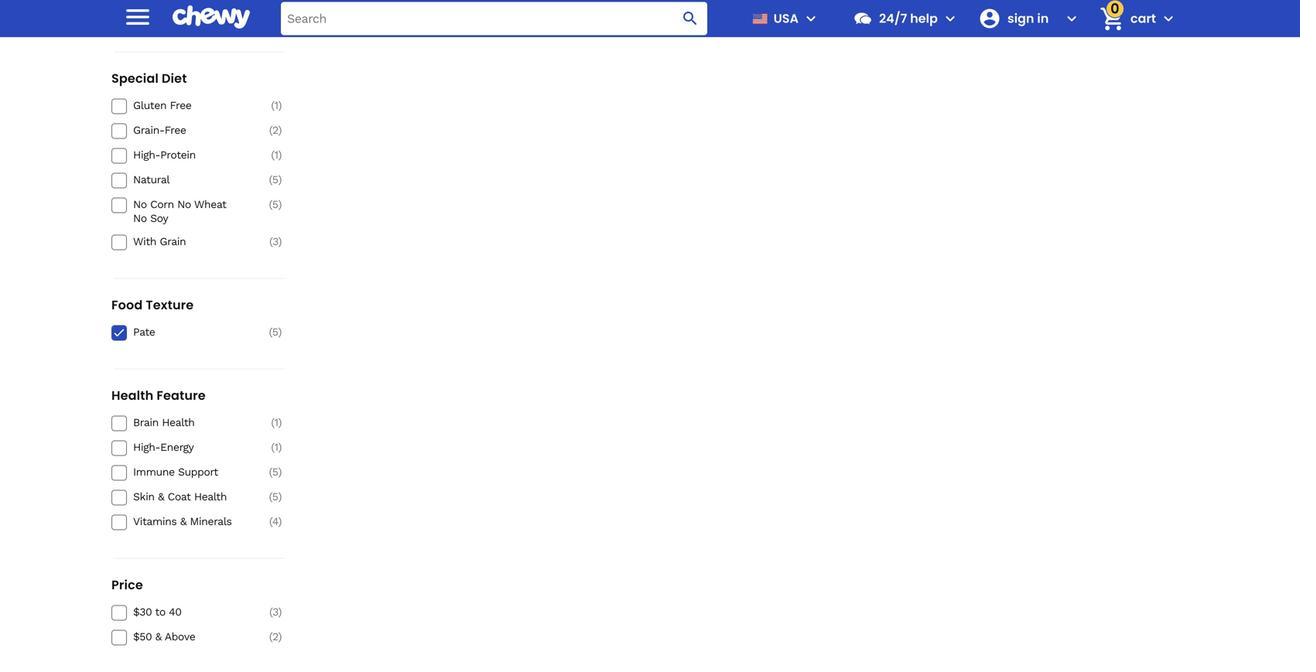 Task type: describe. For each thing, give the bounding box(es) containing it.
0 horizontal spatial menu image
[[122, 1, 153, 32]]

( for with grain
[[269, 235, 273, 248]]

no corn no wheat no soy link
[[133, 198, 243, 226]]

no left soy
[[133, 212, 147, 225]]

Product search field
[[281, 2, 708, 35]]

food
[[111, 296, 143, 314]]

) for high-protein
[[278, 148, 282, 161]]

( for pate
[[269, 326, 272, 339]]

soy
[[150, 212, 168, 225]]

cart
[[1131, 10, 1157, 27]]

pate link
[[133, 325, 243, 339]]

( for immune support
[[269, 466, 272, 479]]

vitamins & minerals
[[133, 516, 232, 528]]

diet
[[162, 70, 187, 87]]

( 1 ) for high-protein
[[271, 148, 282, 161]]

in
[[1038, 10, 1049, 27]]

) for immune support
[[278, 466, 282, 479]]

1 1 from the top
[[274, 8, 278, 21]]

cart link
[[1094, 0, 1157, 37]]

( 5 ) for natural
[[269, 173, 282, 186]]

grain
[[160, 235, 186, 248]]

help
[[911, 10, 938, 27]]

brain health
[[133, 416, 195, 429]]

( for high-protein
[[271, 148, 274, 161]]

usa button
[[746, 0, 821, 37]]

with grain link
[[133, 235, 243, 249]]

( 1 ) for brain health
[[271, 416, 282, 429]]

) for grain-free
[[278, 124, 282, 136]]

5 for natural
[[272, 173, 278, 186]]

1 for gluten free
[[274, 99, 278, 112]]

$50 & above
[[133, 631, 195, 644]]

) for skin & coat health
[[278, 491, 282, 504]]

$30
[[133, 606, 152, 619]]

cart menu image
[[1160, 9, 1178, 28]]

no corn no wheat no soy
[[133, 198, 226, 225]]

( 2 ) for grain-free
[[269, 124, 282, 136]]

) for no corn no wheat no soy
[[278, 198, 282, 211]]

1 ) from the top
[[278, 8, 282, 21]]

( 1 ) for gluten free
[[271, 99, 282, 112]]

with
[[133, 235, 156, 248]]

immune support
[[133, 466, 218, 479]]

protein
[[160, 148, 196, 161]]

help menu image
[[941, 9, 960, 28]]

vitamins & minerals link
[[133, 515, 243, 529]]

( for high-energy
[[271, 441, 274, 454]]

natural
[[133, 173, 170, 186]]

natural link
[[133, 173, 243, 187]]

gluten free
[[133, 99, 192, 112]]

high- for energy
[[133, 441, 160, 454]]

special diet
[[111, 70, 187, 87]]

) for with grain
[[278, 235, 282, 248]]

high- for protein
[[133, 148, 160, 161]]

texture
[[146, 296, 194, 314]]

pate
[[133, 326, 155, 339]]

( 1 ) for high-energy
[[271, 441, 282, 454]]

1 for high-protein
[[274, 148, 278, 161]]

) for $50 & above
[[278, 631, 282, 644]]

1 for high-energy
[[274, 441, 278, 454]]

5 for no corn no wheat no soy
[[272, 198, 278, 211]]

sign in
[[1008, 10, 1049, 27]]

food texture
[[111, 296, 194, 314]]

0 vertical spatial health
[[111, 387, 154, 404]]

) for gluten free
[[278, 99, 282, 112]]

24/7
[[879, 10, 908, 27]]

grain-free link
[[133, 123, 243, 137]]

above
[[165, 631, 195, 644]]

with grain
[[133, 235, 186, 248]]

( 5 ) for skin & coat health
[[269, 491, 282, 504]]

support
[[178, 466, 218, 479]]

$30 to 40
[[133, 606, 182, 619]]

& for coat
[[158, 491, 164, 504]]

price
[[111, 577, 143, 594]]

health feature
[[111, 387, 206, 404]]

no left the corn at the left of page
[[133, 198, 147, 211]]

gluten free link
[[133, 99, 243, 113]]

immune support link
[[133, 466, 243, 480]]

24/7 help
[[879, 10, 938, 27]]

gluten
[[133, 99, 167, 112]]

$50
[[133, 631, 152, 644]]

( 3 ) for with grain
[[269, 235, 282, 248]]

( for gluten free
[[271, 99, 274, 112]]



Task type: vqa. For each thing, say whether or not it's contained in the screenshot.
5th ) from the top
yes



Task type: locate. For each thing, give the bounding box(es) containing it.
( 5 ) for pate
[[269, 326, 282, 339]]

2 ( 3 ) from the top
[[269, 606, 282, 619]]

3 for $30 to 40
[[273, 606, 278, 619]]

5 5 from the top
[[272, 491, 278, 504]]

( for vitamins & minerals
[[269, 516, 272, 528]]

1 high- from the top
[[133, 148, 160, 161]]

9 ) from the top
[[278, 416, 282, 429]]

grain-
[[133, 124, 165, 136]]

1 vertical spatial free
[[165, 124, 186, 136]]

1 ( 5 ) from the top
[[269, 173, 282, 186]]

) for natural
[[278, 173, 282, 186]]

1 3 from the top
[[273, 235, 278, 248]]

& inside "link"
[[155, 631, 162, 644]]

0 vertical spatial ( 2 )
[[269, 124, 282, 136]]

) for high-energy
[[278, 441, 282, 454]]

health up energy
[[162, 416, 195, 429]]

2 2 from the top
[[273, 631, 278, 644]]

( for grain-free
[[269, 124, 273, 136]]

1 vertical spatial &
[[180, 516, 187, 528]]

1 vertical spatial ( 3 )
[[269, 606, 282, 619]]

( 1 )
[[271, 99, 282, 112], [271, 148, 282, 161], [271, 416, 282, 429], [271, 441, 282, 454]]

1 vertical spatial ( 2 )
[[269, 631, 282, 644]]

high-energy
[[133, 441, 194, 454]]

3 ( 1 ) from the top
[[271, 416, 282, 429]]

turkey
[[133, 8, 166, 21]]

8 ) from the top
[[278, 326, 282, 339]]

( for $30 to 40
[[269, 606, 273, 619]]

4 1 from the top
[[274, 416, 278, 429]]

2 vertical spatial &
[[155, 631, 162, 644]]

coat
[[168, 491, 191, 504]]

0 vertical spatial ( 3 )
[[269, 235, 282, 248]]

vitamins
[[133, 516, 177, 528]]

( for no corn no wheat no soy
[[269, 198, 272, 211]]

high-energy link
[[133, 441, 243, 455]]

13 ) from the top
[[278, 516, 282, 528]]

1 vertical spatial high-
[[133, 441, 160, 454]]

7 ) from the top
[[278, 235, 282, 248]]

2 1 from the top
[[274, 99, 278, 112]]

high- inside high-protein link
[[133, 148, 160, 161]]

) for pate
[[278, 326, 282, 339]]

sign
[[1008, 10, 1035, 27]]

4 5 from the top
[[272, 466, 278, 479]]

1 for brain health
[[274, 416, 278, 429]]

1 5 from the top
[[272, 173, 278, 186]]

submit search image
[[681, 9, 700, 28]]

immune
[[133, 466, 175, 479]]

menu image right usa
[[802, 9, 821, 28]]

menu image inside usa 'dropdown button'
[[802, 9, 821, 28]]

1 vertical spatial 2
[[273, 631, 278, 644]]

& right the skin
[[158, 491, 164, 504]]

4 ) from the top
[[278, 148, 282, 161]]

skin & coat health link
[[133, 490, 243, 504]]

)
[[278, 8, 282, 21], [278, 99, 282, 112], [278, 124, 282, 136], [278, 148, 282, 161], [278, 173, 282, 186], [278, 198, 282, 211], [278, 235, 282, 248], [278, 326, 282, 339], [278, 416, 282, 429], [278, 441, 282, 454], [278, 466, 282, 479], [278, 491, 282, 504], [278, 516, 282, 528], [278, 606, 282, 619], [278, 631, 282, 644]]

5 ( 5 ) from the top
[[269, 491, 282, 504]]

free
[[170, 99, 192, 112], [165, 124, 186, 136]]

5 for immune support
[[272, 466, 278, 479]]

( 5 ) for immune support
[[269, 466, 282, 479]]

14 ) from the top
[[278, 606, 282, 619]]

0 vertical spatial free
[[170, 99, 192, 112]]

chewy support image
[[853, 9, 873, 29]]

5 for pate
[[272, 326, 278, 339]]

5 ) from the top
[[278, 173, 282, 186]]

11 ) from the top
[[278, 466, 282, 479]]

4
[[272, 516, 278, 528]]

1 vertical spatial health
[[162, 416, 195, 429]]

10 ) from the top
[[278, 441, 282, 454]]

wheat
[[194, 198, 226, 211]]

) for vitamins & minerals
[[278, 516, 282, 528]]

2 vertical spatial health
[[194, 491, 227, 504]]

4 ( 5 ) from the top
[[269, 466, 282, 479]]

(
[[271, 99, 274, 112], [269, 124, 273, 136], [271, 148, 274, 161], [269, 173, 272, 186], [269, 198, 272, 211], [269, 235, 273, 248], [269, 326, 272, 339], [271, 416, 274, 429], [271, 441, 274, 454], [269, 466, 272, 479], [269, 491, 272, 504], [269, 516, 272, 528], [269, 606, 273, 619], [269, 631, 273, 644]]

0 vertical spatial &
[[158, 491, 164, 504]]

( 5 ) for no corn no wheat no soy
[[269, 198, 282, 211]]

items image
[[1099, 5, 1126, 32]]

( 4 )
[[269, 516, 282, 528]]

1 horizontal spatial menu image
[[802, 9, 821, 28]]

corn
[[150, 198, 174, 211]]

skin
[[133, 491, 155, 504]]

( 3 )
[[269, 235, 282, 248], [269, 606, 282, 619]]

2 5 from the top
[[272, 198, 278, 211]]

( 3 ) for $30 to 40
[[269, 606, 282, 619]]

health up minerals
[[194, 491, 227, 504]]

menu image
[[122, 1, 153, 32], [802, 9, 821, 28]]

high-protein link
[[133, 148, 243, 162]]

3 ( 5 ) from the top
[[269, 326, 282, 339]]

&
[[158, 491, 164, 504], [180, 516, 187, 528], [155, 631, 162, 644]]

5 1 from the top
[[274, 441, 278, 454]]

high- down brain
[[133, 441, 160, 454]]

4 ( 1 ) from the top
[[271, 441, 282, 454]]

& for above
[[155, 631, 162, 644]]

menu image up special
[[122, 1, 153, 32]]

Search text field
[[281, 2, 708, 35]]

health inside "brain health" link
[[162, 416, 195, 429]]

grain-free
[[133, 124, 186, 136]]

1 ( 1 ) from the top
[[271, 99, 282, 112]]

high- inside high-energy link
[[133, 441, 160, 454]]

health inside skin & coat health link
[[194, 491, 227, 504]]

1
[[274, 8, 278, 21], [274, 99, 278, 112], [274, 148, 278, 161], [274, 416, 278, 429], [274, 441, 278, 454]]

( 2 ) for $50 & above
[[269, 631, 282, 644]]

12 ) from the top
[[278, 491, 282, 504]]

1 )
[[274, 8, 282, 21]]

2 ( 2 ) from the top
[[269, 631, 282, 644]]

& for minerals
[[180, 516, 187, 528]]

24/7 help link
[[847, 0, 938, 37]]

0 vertical spatial high-
[[133, 148, 160, 161]]

brain
[[133, 416, 159, 429]]

turkey link
[[133, 8, 243, 22]]

( for $50 & above
[[269, 631, 273, 644]]

energy
[[160, 441, 194, 454]]

0 vertical spatial 3
[[273, 235, 278, 248]]

1 2 from the top
[[273, 124, 278, 136]]

1 ( 3 ) from the top
[[269, 235, 282, 248]]

3 1 from the top
[[274, 148, 278, 161]]

minerals
[[190, 516, 232, 528]]

free for gluten free
[[170, 99, 192, 112]]

2 for $50 & above
[[273, 631, 278, 644]]

3 ) from the top
[[278, 124, 282, 136]]

5 for skin & coat health
[[272, 491, 278, 504]]

0 vertical spatial 2
[[273, 124, 278, 136]]

no
[[133, 198, 147, 211], [177, 198, 191, 211], [133, 212, 147, 225]]

15 ) from the top
[[278, 631, 282, 644]]

feature
[[157, 387, 206, 404]]

skin & coat health
[[133, 491, 227, 504]]

( for skin & coat health
[[269, 491, 272, 504]]

free for grain-free
[[165, 124, 186, 136]]

high- down grain- on the top
[[133, 148, 160, 161]]

2
[[273, 124, 278, 136], [273, 631, 278, 644]]

$50 & above link
[[133, 631, 243, 644]]

3 for with grain
[[273, 235, 278, 248]]

sign in link
[[972, 0, 1060, 37]]

( 5 )
[[269, 173, 282, 186], [269, 198, 282, 211], [269, 326, 282, 339], [269, 466, 282, 479], [269, 491, 282, 504]]

& right $50
[[155, 631, 162, 644]]

6 ) from the top
[[278, 198, 282, 211]]

) for brain health
[[278, 416, 282, 429]]

1 ( 2 ) from the top
[[269, 124, 282, 136]]

special
[[111, 70, 159, 87]]

40
[[169, 606, 182, 619]]

) for $30 to 40
[[278, 606, 282, 619]]

no right the corn at the left of page
[[177, 198, 191, 211]]

high-
[[133, 148, 160, 161], [133, 441, 160, 454]]

free up protein at left
[[165, 124, 186, 136]]

2 high- from the top
[[133, 441, 160, 454]]

( 2 )
[[269, 124, 282, 136], [269, 631, 282, 644]]

3 5 from the top
[[272, 326, 278, 339]]

health
[[111, 387, 154, 404], [162, 416, 195, 429], [194, 491, 227, 504]]

to
[[155, 606, 166, 619]]

3
[[273, 235, 278, 248], [273, 606, 278, 619]]

$30 to 40 link
[[133, 606, 243, 620]]

& down skin & coat health on the left of the page
[[180, 516, 187, 528]]

high-protein
[[133, 148, 196, 161]]

2 for grain-free
[[273, 124, 278, 136]]

2 ) from the top
[[278, 99, 282, 112]]

( for natural
[[269, 173, 272, 186]]

2 3 from the top
[[273, 606, 278, 619]]

brain health link
[[133, 416, 243, 430]]

usa
[[774, 10, 799, 27]]

5
[[272, 173, 278, 186], [272, 198, 278, 211], [272, 326, 278, 339], [272, 466, 278, 479], [272, 491, 278, 504]]

health up brain
[[111, 387, 154, 404]]

( for brain health
[[271, 416, 274, 429]]

chewy home image
[[173, 0, 250, 34]]

account menu image
[[1063, 9, 1081, 28]]

free up grain-free link
[[170, 99, 192, 112]]

1 vertical spatial 3
[[273, 606, 278, 619]]

2 ( 5 ) from the top
[[269, 198, 282, 211]]

2 ( 1 ) from the top
[[271, 148, 282, 161]]



